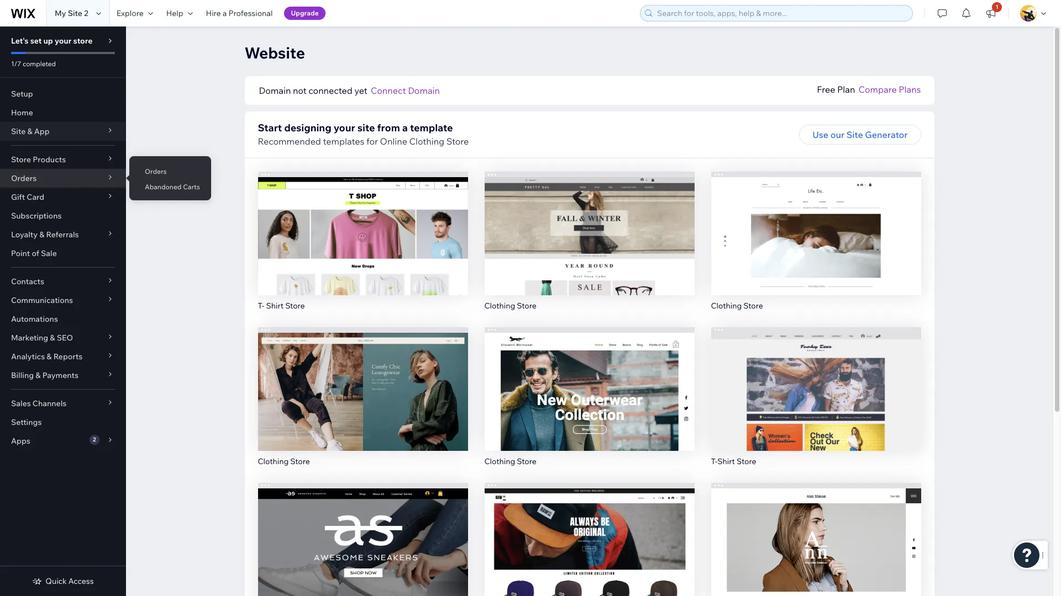 Task type: describe. For each thing, give the bounding box(es) containing it.
sales channels
[[11, 399, 67, 409]]

referrals
[[46, 230, 79, 240]]

compare plans button
[[858, 83, 921, 96]]

clothing inside start designing your site from a template recommended templates for online clothing store
[[409, 136, 444, 147]]

site inside site & app dropdown button
[[11, 127, 26, 137]]

orders button
[[0, 169, 126, 188]]

point of sale link
[[0, 244, 126, 263]]

seo
[[57, 333, 73, 343]]

hire a professional link
[[199, 0, 279, 27]]

templates
[[323, 136, 364, 147]]

t- shirt store
[[258, 301, 305, 311]]

sales channels button
[[0, 395, 126, 413]]

& for billing
[[36, 371, 41, 381]]

& for loyalty
[[39, 230, 44, 240]]

generator
[[865, 129, 908, 140]]

use
[[812, 129, 828, 140]]

billing & payments button
[[0, 366, 126, 385]]

setup link
[[0, 85, 126, 103]]

& for analytics
[[47, 352, 52, 362]]

site & app button
[[0, 122, 126, 141]]

orders for orders popup button
[[11, 174, 37, 183]]

sales
[[11, 399, 31, 409]]

quick access
[[45, 577, 94, 587]]

billing
[[11, 371, 34, 381]]

payments
[[42, 371, 78, 381]]

explore
[[116, 8, 144, 18]]

start
[[258, 122, 282, 134]]

help
[[166, 8, 183, 18]]

communications
[[11, 296, 73, 306]]

loyalty & referrals button
[[0, 225, 126, 244]]

channels
[[33, 399, 67, 409]]

template
[[410, 122, 453, 134]]

connect domain button
[[371, 84, 440, 97]]

connect
[[371, 85, 406, 96]]

professional
[[229, 8, 273, 18]]

hire a professional
[[206, 8, 273, 18]]

1
[[996, 3, 998, 11]]

free
[[817, 84, 835, 95]]

2 domain from the left
[[408, 85, 440, 96]]

domain not connected yet connect domain
[[259, 85, 440, 96]]

billing & payments
[[11, 371, 78, 381]]

store products button
[[0, 150, 126, 169]]

plan
[[837, 84, 855, 95]]

start designing your site from a template recommended templates for online clothing store
[[258, 122, 469, 147]]

t- for t-shirt store
[[711, 457, 717, 467]]

recommended
[[258, 136, 321, 147]]

yet
[[354, 85, 367, 96]]

your inside start designing your site from a template recommended templates for online clothing store
[[334, 122, 355, 134]]

help button
[[160, 0, 199, 27]]

website
[[245, 43, 305, 62]]

marketing
[[11, 333, 48, 343]]

t- for t- shirt store
[[258, 301, 264, 311]]

app
[[34, 127, 50, 137]]

store inside 'store products' popup button
[[11, 155, 31, 165]]

Search for tools, apps, help & more... field
[[654, 6, 909, 21]]

card
[[27, 192, 44, 202]]

designing
[[284, 122, 331, 134]]

loyalty
[[11, 230, 38, 240]]

1/7 completed
[[11, 60, 56, 68]]

home link
[[0, 103, 126, 122]]

setup
[[11, 89, 33, 99]]

your inside sidebar element
[[55, 36, 71, 46]]

from
[[377, 122, 400, 134]]

gift card
[[11, 192, 44, 202]]

apps
[[11, 437, 30, 447]]

access
[[68, 577, 94, 587]]

abandoned carts
[[145, 183, 200, 191]]

for
[[366, 136, 378, 147]]

store
[[73, 36, 93, 46]]

carts
[[183, 183, 200, 191]]

orders for orders link
[[145, 167, 167, 176]]

abandoned
[[145, 183, 182, 191]]

use our site generator button
[[799, 125, 921, 145]]

automations link
[[0, 310, 126, 329]]

t-shirt store
[[711, 457, 756, 467]]

settings link
[[0, 413, 126, 432]]



Task type: locate. For each thing, give the bounding box(es) containing it.
site right my
[[68, 8, 82, 18]]

site
[[68, 8, 82, 18], [11, 127, 26, 137], [846, 129, 863, 140]]

0 horizontal spatial domain
[[259, 85, 291, 96]]

my site 2
[[55, 8, 88, 18]]

automations
[[11, 314, 58, 324]]

shirt
[[266, 301, 283, 311], [717, 457, 735, 467]]

1/7
[[11, 60, 21, 68]]

clothing
[[409, 136, 444, 147], [484, 301, 515, 311], [711, 301, 742, 311], [258, 457, 289, 467], [484, 457, 515, 467]]

site right our
[[846, 129, 863, 140]]

your right up
[[55, 36, 71, 46]]

1 vertical spatial 2
[[93, 437, 96, 444]]

1 horizontal spatial 2
[[93, 437, 96, 444]]

1 vertical spatial shirt
[[717, 457, 735, 467]]

0 vertical spatial a
[[223, 8, 227, 18]]

2 inside sidebar element
[[93, 437, 96, 444]]

quick access button
[[32, 577, 94, 587]]

subscriptions
[[11, 211, 62, 221]]

site inside use our site generator button
[[846, 129, 863, 140]]

a inside start designing your site from a template recommended templates for online clothing store
[[402, 122, 408, 134]]

1 vertical spatial your
[[334, 122, 355, 134]]

marketing & seo button
[[0, 329, 126, 348]]

point
[[11, 249, 30, 259]]

sale
[[41, 249, 57, 259]]

store
[[446, 136, 469, 147], [11, 155, 31, 165], [285, 301, 305, 311], [517, 301, 537, 311], [743, 301, 763, 311], [290, 457, 310, 467], [517, 457, 537, 467], [737, 457, 756, 467]]

1 horizontal spatial domain
[[408, 85, 440, 96]]

1 horizontal spatial orders
[[145, 167, 167, 176]]

0 horizontal spatial site
[[11, 127, 26, 137]]

2 down settings link
[[93, 437, 96, 444]]

of
[[32, 249, 39, 259]]

1 horizontal spatial your
[[334, 122, 355, 134]]

free plan compare plans
[[817, 84, 921, 95]]

view
[[353, 243, 373, 254], [579, 243, 600, 254], [806, 243, 826, 254], [353, 398, 373, 409], [579, 398, 600, 409], [806, 398, 826, 409], [353, 554, 373, 565], [579, 554, 600, 565], [806, 554, 826, 565]]

0 vertical spatial shirt
[[266, 301, 283, 311]]

& inside popup button
[[50, 333, 55, 343]]

1 horizontal spatial a
[[402, 122, 408, 134]]

our
[[830, 129, 844, 140]]

domain
[[259, 85, 291, 96], [408, 85, 440, 96]]

completed
[[23, 60, 56, 68]]

upgrade button
[[284, 7, 325, 20]]

2 horizontal spatial site
[[846, 129, 863, 140]]

store inside start designing your site from a template recommended templates for online clothing store
[[446, 136, 469, 147]]

& for marketing
[[50, 333, 55, 343]]

0 horizontal spatial t-
[[258, 301, 264, 311]]

subscriptions link
[[0, 207, 126, 225]]

orders up gift card on the left top of the page
[[11, 174, 37, 183]]

& left seo
[[50, 333, 55, 343]]

0 horizontal spatial a
[[223, 8, 227, 18]]

1 horizontal spatial shirt
[[717, 457, 735, 467]]

1 vertical spatial t-
[[711, 457, 717, 467]]

a right "from"
[[402, 122, 408, 134]]

1 horizontal spatial site
[[68, 8, 82, 18]]

1 button
[[979, 0, 1003, 27]]

contacts button
[[0, 272, 126, 291]]

0 horizontal spatial your
[[55, 36, 71, 46]]

view button
[[339, 238, 386, 258], [566, 238, 613, 258], [792, 238, 840, 258], [339, 394, 386, 414], [566, 394, 613, 414], [792, 394, 840, 414], [339, 550, 386, 569], [566, 550, 613, 569], [792, 550, 840, 569]]

point of sale
[[11, 249, 57, 259]]

edit button
[[340, 215, 386, 235], [566, 215, 613, 235], [793, 215, 839, 235], [340, 371, 386, 391], [566, 371, 613, 391], [793, 371, 839, 391], [340, 526, 386, 546], [566, 526, 613, 546], [793, 526, 839, 546]]

site down home at left top
[[11, 127, 26, 137]]

your up templates
[[334, 122, 355, 134]]

t-
[[258, 301, 264, 311], [711, 457, 717, 467]]

0 horizontal spatial 2
[[84, 8, 88, 18]]

orders
[[145, 167, 167, 176], [11, 174, 37, 183]]

shirt for t-shirt store
[[717, 457, 735, 467]]

home
[[11, 108, 33, 118]]

orders up abandoned
[[145, 167, 167, 176]]

hire
[[206, 8, 221, 18]]

& right loyalty
[[39, 230, 44, 240]]

gift
[[11, 192, 25, 202]]

orders link
[[129, 162, 211, 181]]

your
[[55, 36, 71, 46], [334, 122, 355, 134]]

let's set up your store
[[11, 36, 93, 46]]

quick
[[45, 577, 67, 587]]

sidebar element
[[0, 27, 126, 597]]

a right hire
[[223, 8, 227, 18]]

& left reports
[[47, 352, 52, 362]]

orders inside popup button
[[11, 174, 37, 183]]

store products
[[11, 155, 66, 165]]

online
[[380, 136, 407, 147]]

& for site
[[27, 127, 32, 137]]

domain right connect
[[408, 85, 440, 96]]

clothing store
[[484, 301, 537, 311], [711, 301, 763, 311], [258, 457, 310, 467], [484, 457, 537, 467]]

reports
[[53, 352, 82, 362]]

analytics & reports
[[11, 352, 82, 362]]

& right billing
[[36, 371, 41, 381]]

edit
[[354, 219, 371, 230], [581, 219, 598, 230], [808, 219, 824, 230], [354, 375, 371, 386], [581, 375, 598, 386], [808, 375, 824, 386], [354, 531, 371, 542], [581, 531, 598, 542], [808, 531, 824, 542]]

analytics
[[11, 352, 45, 362]]

shirt for t- shirt store
[[266, 301, 283, 311]]

0 horizontal spatial orders
[[11, 174, 37, 183]]

a
[[223, 8, 227, 18], [402, 122, 408, 134]]

1 vertical spatial a
[[402, 122, 408, 134]]

1 horizontal spatial t-
[[711, 457, 717, 467]]

0 horizontal spatial shirt
[[266, 301, 283, 311]]

use our site generator
[[812, 129, 908, 140]]

not
[[293, 85, 307, 96]]

& inside popup button
[[39, 230, 44, 240]]

0 vertical spatial t-
[[258, 301, 264, 311]]

my
[[55, 8, 66, 18]]

let's
[[11, 36, 29, 46]]

1 domain from the left
[[259, 85, 291, 96]]

0 vertical spatial your
[[55, 36, 71, 46]]

gift card button
[[0, 188, 126, 207]]

2
[[84, 8, 88, 18], [93, 437, 96, 444]]

upgrade
[[291, 9, 319, 17]]

contacts
[[11, 277, 44, 287]]

connected
[[309, 85, 352, 96]]

compare
[[858, 84, 897, 95]]

settings
[[11, 418, 42, 428]]

domain left not
[[259, 85, 291, 96]]

0 vertical spatial 2
[[84, 8, 88, 18]]

up
[[43, 36, 53, 46]]

products
[[33, 155, 66, 165]]

2 right my
[[84, 8, 88, 18]]

communications button
[[0, 291, 126, 310]]

site & app
[[11, 127, 50, 137]]

set
[[30, 36, 42, 46]]

marketing & seo
[[11, 333, 73, 343]]

loyalty & referrals
[[11, 230, 79, 240]]

a inside hire a professional link
[[223, 8, 227, 18]]

& left app
[[27, 127, 32, 137]]

analytics & reports button
[[0, 348, 126, 366]]



Task type: vqa. For each thing, say whether or not it's contained in the screenshot.
social,
no



